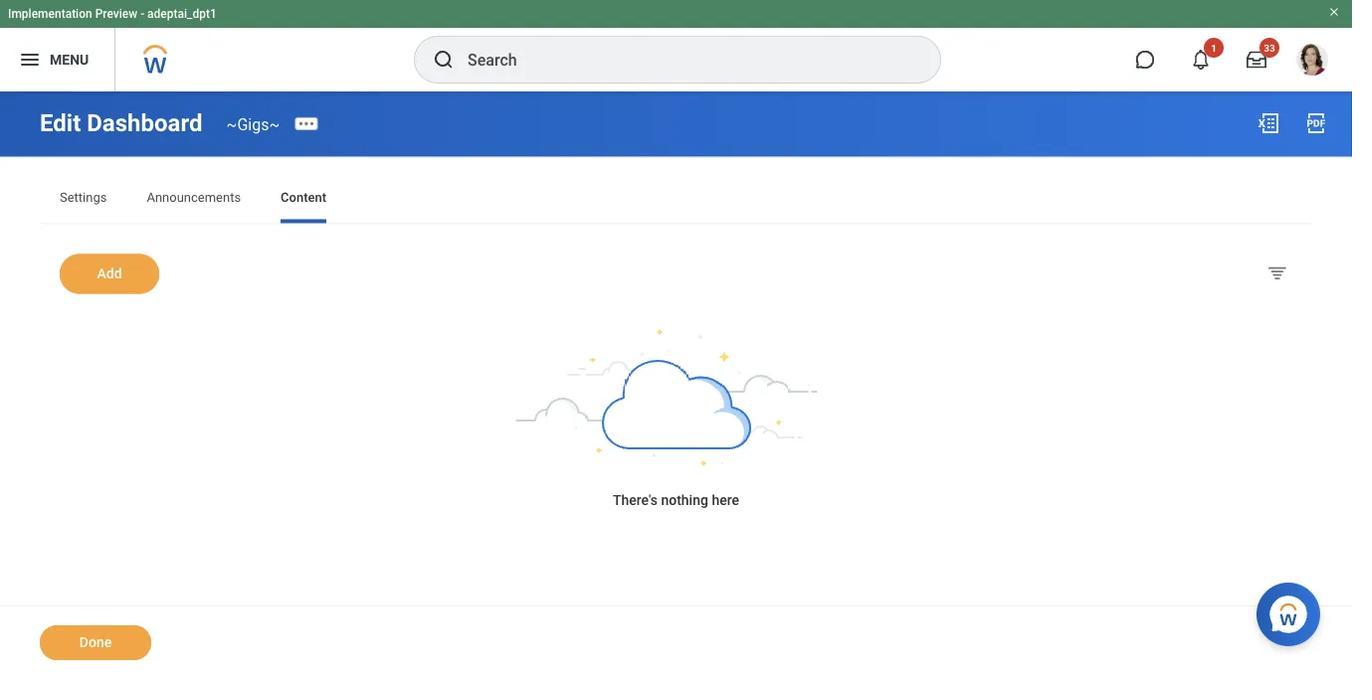 Task type: locate. For each thing, give the bounding box(es) containing it.
justify image
[[18, 48, 42, 72]]

implementation preview -   adeptai_dpt1
[[8, 7, 217, 21]]

dashboard
[[87, 109, 203, 137]]

edit dashboard main content
[[0, 92, 1353, 679]]

adeptai_dpt1
[[147, 7, 217, 21]]

settings
[[60, 190, 107, 205]]

there's nothing here
[[613, 492, 740, 509]]

preview
[[95, 7, 138, 21]]

announcements
[[147, 190, 241, 205]]

tab list
[[40, 176, 1313, 223]]

done button
[[40, 626, 151, 661]]

profile logan mcneil image
[[1297, 44, 1329, 80]]

menu
[[50, 51, 89, 68]]

view printable version (pdf) image
[[1305, 112, 1329, 135]]

nothing
[[661, 492, 709, 509]]

implementation
[[8, 7, 92, 21]]

add
[[97, 266, 122, 282]]

~gigs~
[[226, 115, 280, 134]]

close environment banner image
[[1329, 6, 1341, 18]]

add button
[[60, 254, 159, 294]]

edit
[[40, 109, 81, 137]]

tab list inside edit dashboard main content
[[40, 176, 1313, 223]]

here
[[712, 492, 740, 509]]

33
[[1265, 42, 1276, 54]]

menu banner
[[0, 0, 1353, 92]]

Search Workday  search field
[[468, 38, 900, 82]]

tab list containing settings
[[40, 176, 1313, 223]]



Task type: describe. For each thing, give the bounding box(es) containing it.
menu button
[[0, 28, 115, 92]]

content
[[281, 190, 327, 205]]

1
[[1212, 42, 1217, 54]]

33 button
[[1235, 38, 1280, 82]]

export to excel image
[[1257, 112, 1281, 135]]

select to filter grid data image
[[1267, 262, 1289, 283]]

done
[[79, 635, 112, 652]]

notifications large image
[[1192, 50, 1212, 70]]

there's
[[613, 492, 658, 509]]

~gigs~ element
[[226, 115, 280, 134]]

edit dashboard
[[40, 109, 203, 137]]

inbox large image
[[1247, 50, 1267, 70]]

1 button
[[1180, 38, 1225, 82]]

search image
[[432, 48, 456, 72]]

-
[[141, 7, 144, 21]]



Task type: vqa. For each thing, say whether or not it's contained in the screenshot.
tab list
yes



